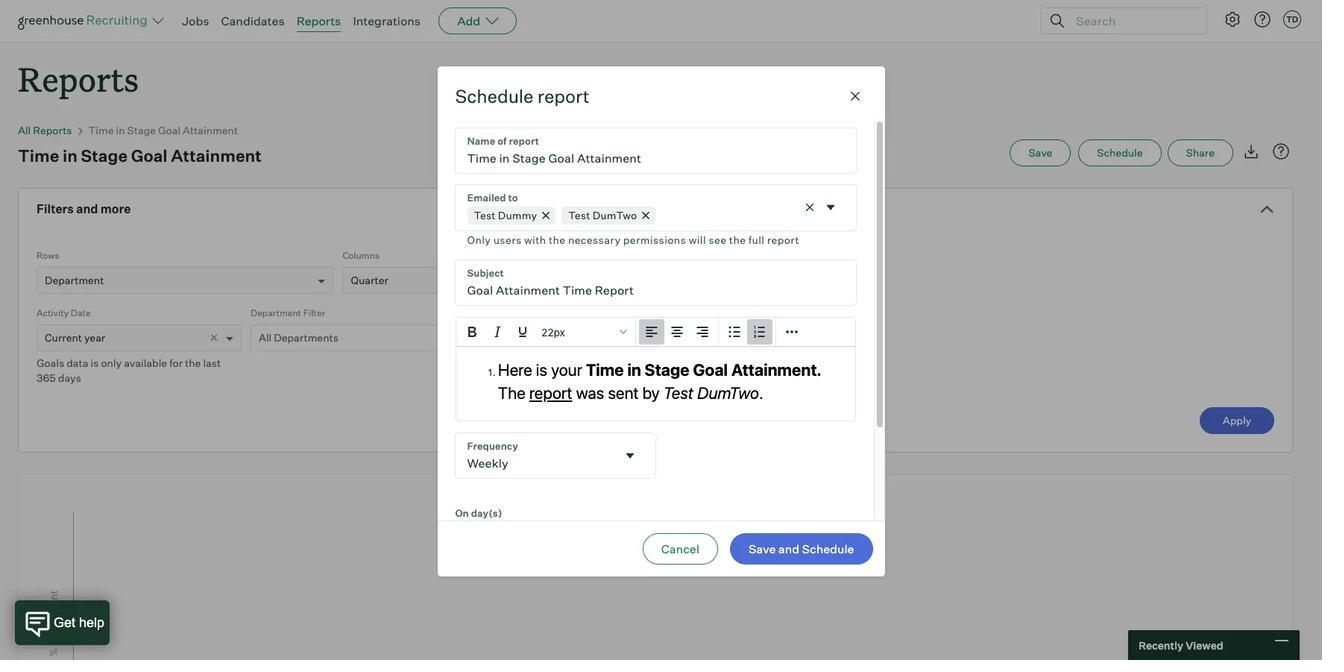 Task type: describe. For each thing, give the bounding box(es) containing it.
download image
[[1243, 143, 1261, 160]]

1 horizontal spatial in
[[116, 124, 125, 137]]

schedule inside button
[[802, 541, 854, 556]]

and for save
[[779, 541, 800, 556]]

save and schedule
[[749, 541, 854, 556]]

schedule report
[[455, 85, 590, 107]]

filter
[[303, 307, 325, 319]]

22px group
[[456, 318, 855, 347]]

reports link
[[297, 13, 341, 28]]

0 vertical spatial reports
[[297, 13, 341, 28]]

on
[[455, 507, 469, 519]]

0 horizontal spatial report
[[538, 85, 590, 107]]

xychart image
[[37, 474, 1275, 660]]

Search text field
[[1073, 10, 1193, 32]]

0 vertical spatial attainment
[[183, 124, 238, 137]]

goals
[[37, 357, 64, 369]]

candidates
[[221, 13, 285, 28]]

quarter
[[351, 274, 389, 287]]

1 horizontal spatial the
[[549, 233, 566, 246]]

is
[[91, 357, 99, 369]]

current year option
[[45, 331, 105, 344]]

1 horizontal spatial report
[[767, 233, 800, 246]]

jobs link
[[182, 13, 209, 28]]

only
[[101, 357, 122, 369]]

all reports
[[18, 124, 72, 137]]

activity date
[[37, 307, 91, 319]]

quarter option
[[351, 274, 389, 287]]

all for all reports
[[18, 124, 31, 137]]

22px
[[541, 326, 565, 339]]

only
[[467, 233, 491, 246]]

td button
[[1284, 10, 1302, 28]]

save for save and schedule
[[749, 541, 776, 556]]

share
[[1186, 146, 1215, 159]]

1 vertical spatial goal
[[131, 146, 167, 166]]

departments
[[274, 331, 339, 344]]

more
[[101, 202, 131, 216]]

and for filters
[[76, 202, 98, 216]]

jobs
[[182, 13, 209, 28]]

save for save
[[1029, 146, 1053, 159]]

with
[[524, 233, 546, 246]]

for
[[169, 357, 183, 369]]

td button
[[1281, 7, 1305, 31]]

save and schedule this report to revisit it! element
[[1010, 140, 1079, 166]]

1 vertical spatial time in stage goal attainment
[[18, 146, 262, 166]]

day(s)
[[471, 507, 502, 519]]

toggle flyout image
[[823, 200, 838, 215]]

see
[[709, 233, 727, 246]]

0 horizontal spatial time
[[18, 146, 59, 166]]

schedule button
[[1079, 140, 1162, 166]]

2 vertical spatial reports
[[33, 124, 72, 137]]

current
[[45, 331, 82, 344]]

users
[[493, 233, 522, 246]]

department for department
[[45, 274, 104, 287]]

dummy
[[498, 208, 537, 221]]

permissions
[[623, 233, 686, 246]]

all departments
[[259, 331, 339, 344]]

cancel
[[661, 541, 700, 556]]

recently
[[1139, 639, 1184, 652]]

goals data is only available for the last 365 days
[[37, 357, 221, 384]]

data
[[67, 357, 88, 369]]

filters and more
[[37, 202, 131, 216]]

will
[[689, 233, 706, 246]]

columns
[[343, 250, 380, 261]]

integrations link
[[353, 13, 421, 28]]

on day(s)
[[455, 507, 502, 519]]

add
[[457, 13, 480, 28]]

td
[[1287, 14, 1299, 25]]

0 vertical spatial stage
[[127, 124, 156, 137]]

all reports link
[[18, 124, 72, 137]]

activity
[[37, 307, 69, 319]]

faq image
[[1272, 143, 1290, 160]]



Task type: locate. For each thing, give the bounding box(es) containing it.
1 horizontal spatial department
[[251, 307, 301, 319]]

the left full
[[729, 233, 746, 246]]

schedule
[[455, 85, 534, 107], [1097, 146, 1143, 159], [802, 541, 854, 556]]

attainment
[[183, 124, 238, 137], [171, 146, 262, 166]]

viewed
[[1186, 639, 1224, 652]]

add button
[[439, 7, 517, 34]]

2 horizontal spatial the
[[729, 233, 746, 246]]

0 horizontal spatial schedule
[[455, 85, 534, 107]]

22px button
[[535, 320, 632, 345]]

toggle flyout image
[[623, 449, 638, 463]]

toolbar
[[636, 318, 719, 347], [719, 318, 776, 347]]

0 vertical spatial report
[[538, 85, 590, 107]]

save and schedule button
[[730, 533, 873, 564]]

available
[[124, 357, 167, 369]]

and inside button
[[779, 541, 800, 556]]

apply button
[[1200, 407, 1275, 434]]

0 horizontal spatial all
[[18, 124, 31, 137]]

rows
[[37, 250, 59, 261]]

department up date
[[45, 274, 104, 287]]

recently viewed
[[1139, 639, 1224, 652]]

configure image
[[1224, 10, 1242, 28]]

1 vertical spatial attainment
[[171, 146, 262, 166]]

the right with
[[549, 233, 566, 246]]

greenhouse recruiting image
[[18, 12, 152, 30]]

0 vertical spatial time in stage goal attainment
[[88, 124, 238, 137]]

time in stage goal attainment link
[[88, 124, 238, 137]]

0 vertical spatial in
[[116, 124, 125, 137]]

2 test from the left
[[569, 208, 590, 221]]

1 horizontal spatial time
[[88, 124, 114, 137]]

None text field
[[455, 128, 856, 173], [455, 434, 617, 478], [455, 128, 856, 173], [455, 434, 617, 478]]

reports
[[297, 13, 341, 28], [18, 57, 139, 101], [33, 124, 72, 137]]

1 vertical spatial and
[[779, 541, 800, 556]]

0 horizontal spatial and
[[76, 202, 98, 216]]

none field toggle flyout
[[455, 434, 656, 478]]

2 toolbar from the left
[[719, 318, 776, 347]]

stage
[[127, 124, 156, 137], [81, 146, 128, 166]]

cancel button
[[643, 533, 718, 564]]

integrations
[[353, 13, 421, 28]]

all
[[18, 124, 31, 137], [259, 331, 272, 344]]

22px toolbar
[[456, 318, 636, 347]]

apply
[[1223, 414, 1252, 427]]

0 horizontal spatial department
[[45, 274, 104, 287]]

0 vertical spatial and
[[76, 202, 98, 216]]

test dummy
[[474, 208, 537, 221]]

0 horizontal spatial in
[[63, 146, 78, 166]]

0 horizontal spatial the
[[185, 357, 201, 369]]

1 horizontal spatial all
[[259, 331, 272, 344]]

department up all departments
[[251, 307, 301, 319]]

only users with the necessary permissions will see the full report
[[467, 233, 800, 246]]

the
[[549, 233, 566, 246], [729, 233, 746, 246], [185, 357, 201, 369]]

1 test from the left
[[474, 208, 496, 221]]

department option
[[45, 274, 104, 287]]

0 vertical spatial department
[[45, 274, 104, 287]]

0 horizontal spatial test
[[474, 208, 496, 221]]

0 vertical spatial goal
[[158, 124, 181, 137]]

goal
[[158, 124, 181, 137], [131, 146, 167, 166]]

days
[[58, 372, 81, 384]]

all for all departments
[[259, 331, 272, 344]]

test
[[474, 208, 496, 221], [569, 208, 590, 221]]

close modal icon image
[[846, 87, 864, 105]]

1 vertical spatial report
[[767, 233, 800, 246]]

schedule for schedule report
[[455, 85, 534, 107]]

time right all reports
[[88, 124, 114, 137]]

the right for
[[185, 357, 201, 369]]

department for department filter
[[251, 307, 301, 319]]

filters
[[37, 202, 74, 216]]

full
[[749, 233, 765, 246]]

1 vertical spatial save
[[749, 541, 776, 556]]

candidates link
[[221, 13, 285, 28]]

date
[[71, 307, 91, 319]]

1 horizontal spatial save
[[1029, 146, 1053, 159]]

1 vertical spatial department
[[251, 307, 301, 319]]

dumtwo
[[593, 208, 637, 221]]

time down all reports
[[18, 146, 59, 166]]

test up only
[[474, 208, 496, 221]]

current year
[[45, 331, 105, 344]]

necessary
[[568, 233, 621, 246]]

save button
[[1010, 140, 1071, 166]]

year
[[84, 331, 105, 344]]

1 toolbar from the left
[[636, 318, 719, 347]]

and
[[76, 202, 98, 216], [779, 541, 800, 556]]

save
[[1029, 146, 1053, 159], [749, 541, 776, 556]]

time
[[88, 124, 114, 137], [18, 146, 59, 166]]

1 vertical spatial reports
[[18, 57, 139, 101]]

0 horizontal spatial save
[[749, 541, 776, 556]]

in
[[116, 124, 125, 137], [63, 146, 78, 166]]

clear selection image
[[802, 200, 817, 215]]

1 horizontal spatial test
[[569, 208, 590, 221]]

×
[[210, 329, 219, 345]]

test dumtwo
[[569, 208, 637, 221]]

1 vertical spatial stage
[[81, 146, 128, 166]]

test for test dumtwo
[[569, 208, 590, 221]]

share button
[[1168, 140, 1234, 166]]

365
[[37, 372, 56, 384]]

1 vertical spatial in
[[63, 146, 78, 166]]

department filter
[[251, 307, 325, 319]]

1 horizontal spatial and
[[779, 541, 800, 556]]

1 vertical spatial schedule
[[1097, 146, 1143, 159]]

None field
[[455, 185, 856, 249], [455, 434, 656, 478], [455, 185, 856, 249]]

0 vertical spatial save
[[1029, 146, 1053, 159]]

0 vertical spatial time
[[88, 124, 114, 137]]

0 vertical spatial schedule
[[455, 85, 534, 107]]

test for test dummy
[[474, 208, 496, 221]]

report
[[538, 85, 590, 107], [767, 233, 800, 246]]

2 horizontal spatial schedule
[[1097, 146, 1143, 159]]

test up necessary
[[569, 208, 590, 221]]

1 vertical spatial all
[[259, 331, 272, 344]]

0 vertical spatial all
[[18, 124, 31, 137]]

None text field
[[455, 261, 856, 305]]

1 vertical spatial time
[[18, 146, 59, 166]]

schedule for schedule
[[1097, 146, 1143, 159]]

time in stage goal attainment
[[88, 124, 238, 137], [18, 146, 262, 166]]

last
[[203, 357, 221, 369]]

1 horizontal spatial schedule
[[802, 541, 854, 556]]

2 vertical spatial schedule
[[802, 541, 854, 556]]

the inside goals data is only available for the last 365 days
[[185, 357, 201, 369]]

schedule inside button
[[1097, 146, 1143, 159]]

department
[[45, 274, 104, 287], [251, 307, 301, 319]]



Task type: vqa. For each thing, say whether or not it's contained in the screenshot.
Date
yes



